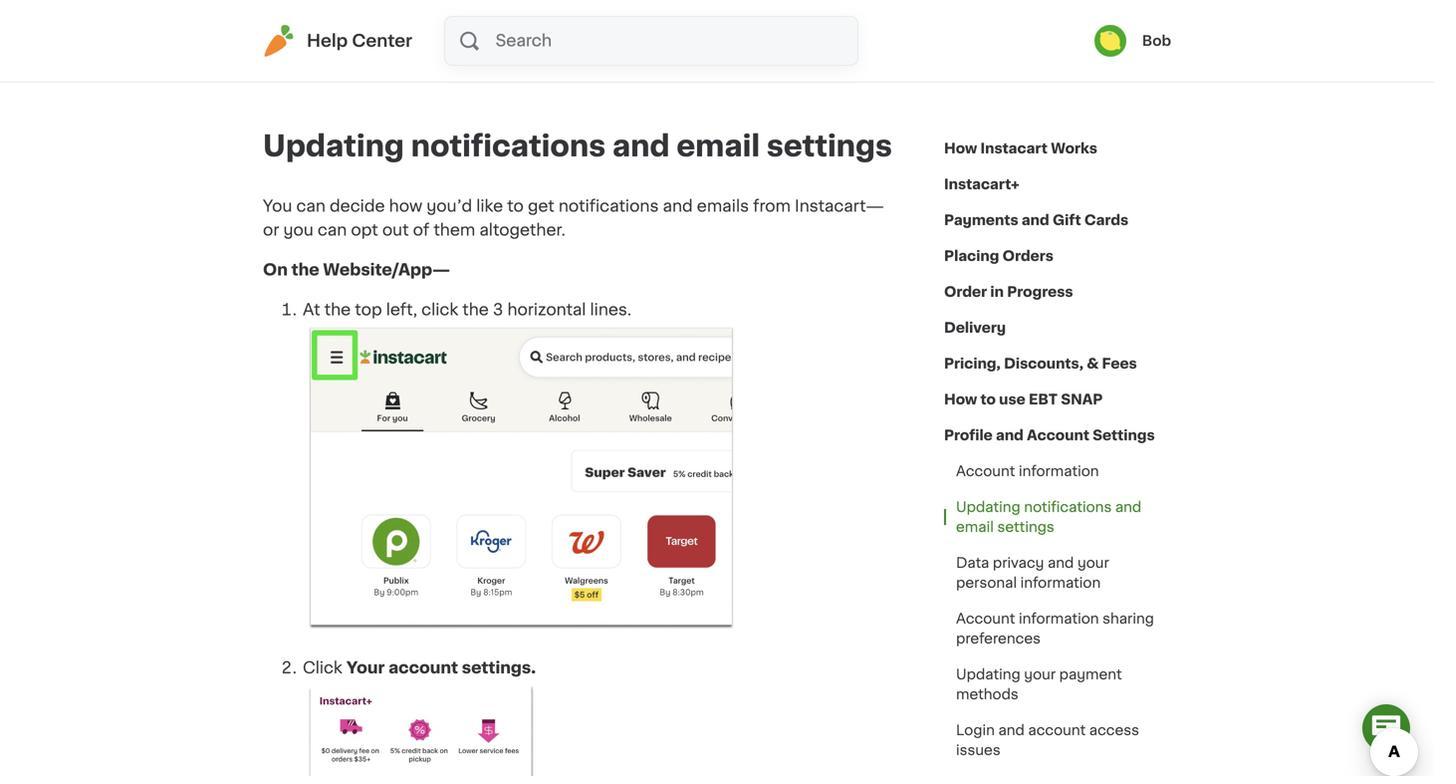 Task type: locate. For each thing, give the bounding box(es) containing it.
1 horizontal spatial to
[[981, 393, 996, 407]]

from
[[753, 198, 791, 214]]

updating inside updating your payment methods
[[957, 668, 1021, 682]]

account information link
[[945, 453, 1112, 489]]

notifications right get
[[559, 198, 659, 214]]

payments
[[945, 213, 1019, 227]]

and right privacy
[[1048, 556, 1075, 570]]

sharing
[[1103, 612, 1155, 626]]

account information sharing preferences link
[[945, 601, 1172, 657]]

1 vertical spatial updating notifications and email settings
[[957, 500, 1142, 534]]

1 vertical spatial account
[[1029, 723, 1086, 737]]

account
[[1028, 428, 1090, 442], [957, 464, 1016, 478], [957, 612, 1016, 626]]

your down account information sharing preferences
[[1025, 668, 1056, 682]]

0 vertical spatial email
[[677, 132, 760, 160]]

lines.
[[590, 302, 632, 318]]

personal
[[957, 576, 1018, 590]]

placing orders
[[945, 249, 1054, 263]]

account inside account information sharing preferences
[[957, 612, 1016, 626]]

updating for "updating your payment methods" link
[[957, 668, 1021, 682]]

data
[[957, 556, 990, 570]]

1 how from the top
[[945, 142, 978, 155]]

1 horizontal spatial account
[[1029, 723, 1086, 737]]

account right the your
[[389, 660, 458, 676]]

decide
[[330, 198, 385, 214]]

account inside account information link
[[957, 464, 1016, 478]]

issues
[[957, 743, 1001, 757]]

horizontal
[[508, 302, 586, 318]]

can left opt
[[318, 222, 347, 238]]

preferences
[[957, 632, 1041, 646]]

account for and
[[1029, 723, 1086, 737]]

instacart+
[[945, 177, 1020, 191]]

opt
[[351, 222, 378, 238]]

can up you
[[296, 198, 326, 214]]

use
[[1000, 393, 1026, 407]]

settings
[[1093, 428, 1156, 442]]

access
[[1090, 723, 1140, 737]]

how to use ebt snap link
[[945, 382, 1103, 418]]

0 vertical spatial your
[[1078, 556, 1110, 570]]

updating for updating notifications and email settings link
[[957, 500, 1021, 514]]

account inside the login and account access issues
[[1029, 723, 1086, 737]]

1 vertical spatial your
[[1025, 668, 1056, 682]]

how
[[945, 142, 978, 155], [945, 393, 978, 407]]

1 vertical spatial information
[[1021, 576, 1101, 590]]

1 vertical spatial can
[[318, 222, 347, 238]]

the right on
[[292, 262, 320, 278]]

1 horizontal spatial your
[[1078, 556, 1110, 570]]

0 horizontal spatial account
[[389, 660, 458, 676]]

1 vertical spatial settings
[[998, 520, 1055, 534]]

on the website/app—
[[263, 262, 450, 278]]

orders
[[1003, 249, 1054, 263]]

to inside you can decide how you'd like to get notifications and emails from instacart— or you can opt out of them altogether.
[[507, 198, 524, 214]]

0 horizontal spatial to
[[507, 198, 524, 214]]

your down updating notifications and email settings link
[[1078, 556, 1110, 570]]

them
[[434, 222, 476, 238]]

0 vertical spatial account
[[1028, 428, 1090, 442]]

ebt
[[1029, 393, 1058, 407]]

information down the data privacy and your personal information link at right bottom
[[1019, 612, 1100, 626]]

1 vertical spatial account
[[957, 464, 1016, 478]]

0 horizontal spatial your
[[1025, 668, 1056, 682]]

to up altogether.
[[507, 198, 524, 214]]

can
[[296, 198, 326, 214], [318, 222, 347, 238]]

settings up instacart—
[[767, 132, 893, 160]]

1 vertical spatial notifications
[[559, 198, 659, 214]]

1 vertical spatial email
[[957, 520, 994, 534]]

0 vertical spatial to
[[507, 198, 524, 214]]

your
[[347, 660, 385, 676]]

account
[[389, 660, 458, 676], [1029, 723, 1086, 737]]

0 vertical spatial account
[[389, 660, 458, 676]]

updating down account information link
[[957, 500, 1021, 514]]

instacart—
[[795, 198, 885, 214]]

the left "3"
[[463, 302, 489, 318]]

updating notifications and email settings
[[263, 132, 893, 160], [957, 500, 1142, 534]]

Search search field
[[494, 17, 858, 65]]

methods
[[957, 688, 1019, 702]]

your inside updating your payment methods
[[1025, 668, 1056, 682]]

0 vertical spatial settings
[[767, 132, 893, 160]]

data privacy and your personal information
[[957, 556, 1110, 590]]

account information sharing preferences
[[957, 612, 1155, 646]]

0 vertical spatial updating notifications and email settings
[[263, 132, 893, 160]]

0 vertical spatial information
[[1019, 464, 1100, 478]]

email up the emails
[[677, 132, 760, 160]]

and
[[613, 132, 670, 160], [663, 198, 693, 214], [1022, 213, 1050, 227], [997, 428, 1024, 442], [1116, 500, 1142, 514], [1048, 556, 1075, 570], [999, 723, 1025, 737]]

1 vertical spatial how
[[945, 393, 978, 407]]

and right login
[[999, 723, 1025, 737]]

1 vertical spatial to
[[981, 393, 996, 407]]

1 vertical spatial updating
[[957, 500, 1021, 514]]

and inside the login and account access issues
[[999, 723, 1025, 737]]

2 vertical spatial updating
[[957, 668, 1021, 682]]

click your account settings.
[[303, 660, 536, 676]]

your inside data privacy and your personal information
[[1078, 556, 1110, 570]]

altogether.
[[480, 222, 566, 238]]

and left the emails
[[663, 198, 693, 214]]

account for account information
[[957, 464, 1016, 478]]

information for account information sharing preferences
[[1019, 612, 1100, 626]]

the
[[292, 262, 320, 278], [325, 302, 351, 318], [463, 302, 489, 318]]

0 vertical spatial notifications
[[411, 132, 606, 160]]

the for on
[[292, 262, 320, 278]]

settings up privacy
[[998, 520, 1055, 534]]

to
[[507, 198, 524, 214], [981, 393, 996, 407]]

the right at
[[325, 302, 351, 318]]

account down profile
[[957, 464, 1016, 478]]

help center link
[[263, 25, 413, 57]]

1 horizontal spatial settings
[[998, 520, 1055, 534]]

how up instacart+ link
[[945, 142, 978, 155]]

website/app—
[[323, 262, 450, 278]]

pricing, discounts, & fees
[[945, 357, 1138, 371]]

&
[[1087, 357, 1099, 371]]

you'd
[[427, 198, 472, 214]]

account down ebt
[[1028, 428, 1090, 442]]

notifications up like
[[411, 132, 606, 160]]

how for how instacart works
[[945, 142, 978, 155]]

email up data
[[957, 520, 994, 534]]

updating notifications and email settings link
[[945, 489, 1172, 545]]

and inside you can decide how you'd like to get notifications and emails from instacart— or you can opt out of them altogether.
[[663, 198, 693, 214]]

user avatar image
[[1095, 25, 1127, 57]]

account down "updating your payment methods" link
[[1029, 723, 1086, 737]]

1 horizontal spatial email
[[957, 520, 994, 534]]

help
[[307, 32, 348, 49]]

information inside account information sharing preferences
[[1019, 612, 1100, 626]]

0 horizontal spatial email
[[677, 132, 760, 160]]

updating
[[263, 132, 404, 160], [957, 500, 1021, 514], [957, 668, 1021, 682]]

placing
[[945, 249, 1000, 263]]

1 horizontal spatial updating notifications and email settings
[[957, 500, 1142, 534]]

account up preferences
[[957, 612, 1016, 626]]

and down use
[[997, 428, 1024, 442]]

to left use
[[981, 393, 996, 407]]

0 vertical spatial can
[[296, 198, 326, 214]]

1 horizontal spatial the
[[325, 302, 351, 318]]

updating notifications and email settings up get
[[263, 132, 893, 160]]

updating up decide
[[263, 132, 404, 160]]

how up profile
[[945, 393, 978, 407]]

2 how from the top
[[945, 393, 978, 407]]

cards
[[1085, 213, 1129, 227]]

privacy
[[993, 556, 1045, 570]]

information down profile and account settings
[[1019, 464, 1100, 478]]

information up account information sharing preferences link on the bottom right
[[1021, 576, 1101, 590]]

at the top left, click the 3 horizontal lines.
[[303, 302, 632, 318]]

information
[[1019, 464, 1100, 478], [1021, 576, 1101, 590], [1019, 612, 1100, 626]]

delivery
[[945, 321, 1007, 335]]

0 vertical spatial how
[[945, 142, 978, 155]]

notifications
[[411, 132, 606, 160], [559, 198, 659, 214], [1025, 500, 1112, 514]]

you can decide how you'd like to get notifications and emails from instacart— or you can opt out of them altogether.
[[263, 198, 885, 238]]

and up you can decide how you'd like to get notifications and emails from instacart— or you can opt out of them altogether.
[[613, 132, 670, 160]]

3
[[493, 302, 504, 318]]

2 vertical spatial account
[[957, 612, 1016, 626]]

0 vertical spatial updating
[[263, 132, 404, 160]]

0 horizontal spatial the
[[292, 262, 320, 278]]

2 vertical spatial information
[[1019, 612, 1100, 626]]

gift
[[1053, 213, 1082, 227]]

instacart
[[981, 142, 1048, 155]]

updating up methods on the bottom of the page
[[957, 668, 1021, 682]]

notifications down account information
[[1025, 500, 1112, 514]]

your
[[1078, 556, 1110, 570], [1025, 668, 1056, 682]]

updating notifications and email settings down account information
[[957, 500, 1142, 534]]

email
[[677, 132, 760, 160], [957, 520, 994, 534]]

top
[[355, 302, 382, 318]]

2 horizontal spatial the
[[463, 302, 489, 318]]

center
[[352, 32, 413, 49]]



Task type: describe. For each thing, give the bounding box(es) containing it.
data privacy and your personal information link
[[945, 545, 1172, 601]]

and inside data privacy and your personal information
[[1048, 556, 1075, 570]]

left,
[[386, 302, 418, 318]]

pricing, discounts, & fees link
[[945, 346, 1138, 382]]

click
[[422, 302, 459, 318]]

help center
[[307, 32, 413, 49]]

out
[[382, 222, 409, 238]]

at
[[303, 302, 320, 318]]

how instacart works
[[945, 142, 1098, 155]]

placing orders link
[[945, 238, 1054, 274]]

account for account information sharing preferences
[[957, 612, 1016, 626]]

fees
[[1103, 357, 1138, 371]]

payment
[[1060, 668, 1123, 682]]

progress
[[1008, 285, 1074, 299]]

profile and account settings link
[[945, 418, 1156, 453]]

snap
[[1062, 393, 1103, 407]]

delivery link
[[945, 310, 1007, 346]]

email inside the updating notifications and email settings
[[957, 520, 994, 534]]

0 horizontal spatial updating notifications and email settings
[[263, 132, 893, 160]]

of
[[413, 222, 430, 238]]

instacart image
[[263, 25, 295, 57]]

in
[[991, 285, 1004, 299]]

login and account access issues
[[957, 723, 1140, 757]]

bob
[[1143, 34, 1172, 48]]

on
[[263, 262, 288, 278]]

how for how to use ebt snap
[[945, 393, 978, 407]]

2 vertical spatial notifications
[[1025, 500, 1112, 514]]

or
[[263, 222, 279, 238]]

order in progress
[[945, 285, 1074, 299]]

settings.
[[462, 660, 536, 676]]

emails
[[697, 198, 749, 214]]

payments and gift cards
[[945, 213, 1129, 227]]

order in progress link
[[945, 274, 1074, 310]]

how to use ebt snap
[[945, 393, 1103, 407]]

and left gift
[[1022, 213, 1050, 227]]

notifications inside you can decide how you'd like to get notifications and emails from instacart— or you can opt out of them altogether.
[[559, 198, 659, 214]]

order
[[945, 285, 988, 299]]

information inside data privacy and your personal information
[[1021, 576, 1101, 590]]

click
[[303, 660, 343, 676]]

you
[[263, 198, 292, 214]]

you
[[283, 222, 314, 238]]

login and account access issues link
[[945, 713, 1172, 768]]

bob link
[[1095, 25, 1172, 57]]

payments and gift cards link
[[945, 202, 1129, 238]]

to inside how to use ebt snap link
[[981, 393, 996, 407]]

0 horizontal spatial settings
[[767, 132, 893, 160]]

how instacart works link
[[945, 131, 1098, 166]]

account information
[[957, 464, 1100, 478]]

like
[[477, 198, 503, 214]]

information for account information
[[1019, 464, 1100, 478]]

updating your payment methods link
[[945, 657, 1172, 713]]

account for your
[[389, 660, 458, 676]]

account inside profile and account settings link
[[1028, 428, 1090, 442]]

profile
[[945, 428, 993, 442]]

works
[[1052, 142, 1098, 155]]

login
[[957, 723, 995, 737]]

how
[[389, 198, 423, 214]]

pricing,
[[945, 357, 1001, 371]]

get
[[528, 198, 555, 214]]

discounts,
[[1005, 357, 1084, 371]]

the for at
[[325, 302, 351, 318]]

instacart+ link
[[945, 166, 1020, 202]]

settings inside updating notifications and email settings link
[[998, 520, 1055, 534]]

updating notifications and email settings inside updating notifications and email settings link
[[957, 500, 1142, 534]]

profile and account settings
[[945, 428, 1156, 442]]

updating your payment methods
[[957, 668, 1123, 702]]

and down settings
[[1116, 500, 1142, 514]]



Task type: vqa. For each thing, say whether or not it's contained in the screenshot.
photo
no



